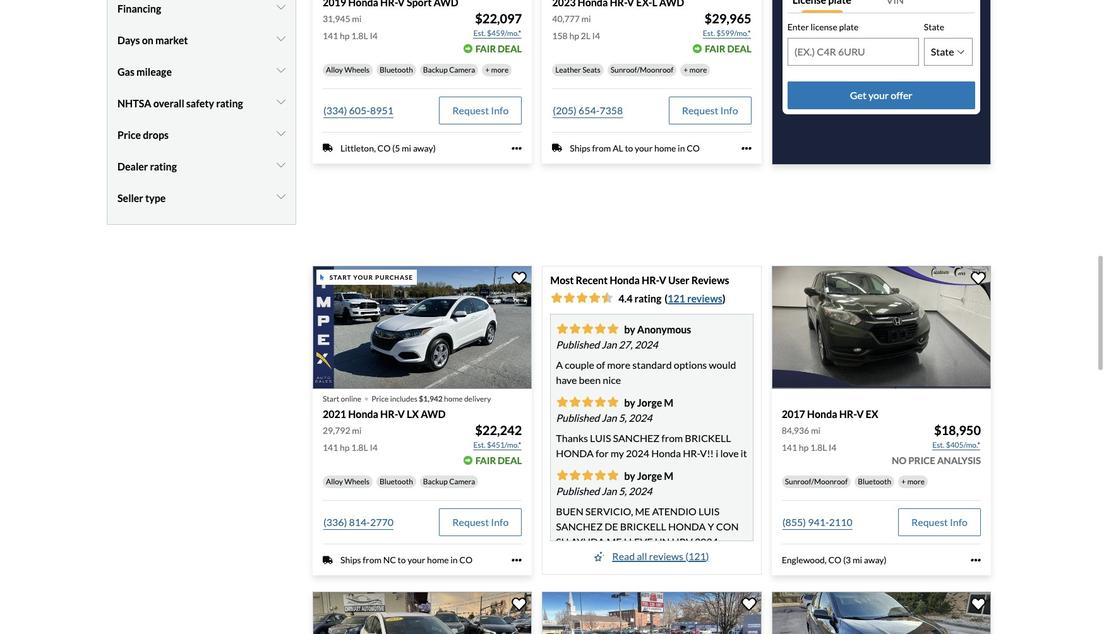 Task type: vqa. For each thing, say whether or not it's contained in the screenshot.
'Page 1 of 38'
no



Task type: describe. For each thing, give the bounding box(es) containing it.
$22,097 est. $459/mo.*
[[473, 11, 522, 38]]

5, for luis
[[619, 412, 627, 424]]

by for of
[[624, 323, 635, 335]]

$29,965 est. $599/mo.*
[[703, 11, 751, 38]]

state
[[924, 22, 944, 32]]

jan for servicio,
[[602, 485, 617, 497]]

$18,950 est. $405/mo.* no price analysis
[[892, 423, 981, 466]]

ships for ships from al to your home in co
[[570, 143, 590, 153]]

) for reviews
[[722, 292, 725, 304]]

from for ships from nc to your home in co
[[363, 555, 381, 565]]

2024 inside by anonymous published jan 27, 2024
[[635, 338, 658, 350]]

options
[[674, 359, 707, 371]]

chevron down image
[[277, 128, 285, 139]]

sanchez inside thanks luis sanchez from brickell honda for my 2024 honda hr-v!! i love it
[[613, 432, 660, 444]]

0 horizontal spatial 121
[[668, 292, 685, 304]]

hp for $18,950
[[799, 442, 809, 453]]

un
[[655, 535, 670, 547]]

nhtsa
[[117, 98, 151, 110]]

i4 for $18,950
[[829, 442, 837, 453]]

2 camera from the top
[[449, 477, 475, 486]]

2 ellipsis h image from the left
[[971, 555, 981, 565]]

29,792 mi 141 hp 1.8l i4
[[323, 425, 378, 453]]

price drops button
[[117, 120, 285, 151]]

read
[[612, 550, 635, 562]]

dealer rating button
[[117, 151, 285, 183]]

published for thanks
[[556, 412, 600, 424]]

0 vertical spatial (
[[665, 292, 668, 304]]

hp for $29,965
[[569, 30, 579, 41]]

recent
[[576, 274, 608, 286]]

(205) 654-7358 button
[[552, 97, 624, 124]]

lx
[[407, 408, 419, 420]]

from inside thanks luis sanchez from brickell honda for my 2024 honda hr-v!! i love it
[[661, 432, 683, 444]]

$22,097
[[475, 11, 522, 26]]

would
[[709, 359, 736, 371]]

1 backup from the top
[[423, 65, 448, 75]]

nhtsa overall safety rating button
[[117, 88, 285, 120]]

hp for $22,242
[[340, 442, 350, 453]]

mouse pointer image
[[320, 274, 324, 280]]

most recent honda hr-v user reviews
[[550, 274, 729, 286]]

sanchez inside buen servicio, me atendio luis sanchez de brickell honda y con su ayuda me lleve un hrv 2024 nuevo de paquete
[[556, 520, 603, 532]]

request info button for $22,097
[[439, 97, 522, 124]]

chevron down image for dealer rating
[[277, 160, 285, 170]]

start online · price includes $1,942 home delivery 2021 honda hr-v lx awd
[[323, 386, 491, 420]]

2 alloy from the top
[[326, 477, 343, 486]]

1 camera from the top
[[449, 65, 475, 75]]

read all  reviews ( 121 )
[[612, 550, 709, 562]]

2024 up thanks luis sanchez from brickell honda for my 2024 honda hr-v!! i love it
[[629, 412, 652, 424]]

0 horizontal spatial + more
[[485, 65, 509, 75]]

fair deal for $29,965
[[705, 43, 751, 54]]

rating inside dropdown button
[[216, 98, 243, 110]]

honda inside start online · price includes $1,942 home delivery 2021 honda hr-v lx awd
[[348, 408, 378, 420]]

chevron down image for financing
[[277, 2, 285, 12]]

price drops
[[117, 129, 169, 141]]

request info button for $18,950
[[898, 509, 981, 536]]

your right nc
[[408, 555, 425, 565]]

ellipsis h image for $29,965
[[741, 143, 751, 153]]

seller type
[[117, 192, 166, 204]]

i4 for $29,965
[[592, 30, 600, 41]]

luis inside thanks luis sanchez from brickell honda for my 2024 honda hr-v!! i love it
[[590, 432, 611, 444]]

nuevo
[[556, 551, 592, 563]]

buen servicio, me atendio luis sanchez de brickell honda y con su ayuda me lleve un hrv 2024 nuevo de paquete
[[556, 505, 739, 563]]

leather
[[555, 65, 581, 75]]

start for purchase
[[329, 273, 351, 281]]

seller
[[117, 192, 143, 204]]

1 horizontal spatial (
[[685, 550, 688, 562]]

honda inside buen servicio, me atendio luis sanchez de brickell honda y con su ayuda me lleve un hrv 2024 nuevo de paquete
[[668, 520, 706, 532]]

nhtsa overall safety rating
[[117, 98, 243, 110]]

all
[[637, 550, 647, 562]]

141 for $22,097
[[323, 30, 338, 41]]

0 horizontal spatial me
[[607, 535, 622, 547]]

·
[[364, 386, 369, 409]]

financing button
[[117, 0, 285, 25]]

$22,242 est. $451/mo.*
[[473, 423, 522, 450]]

truck image for ships from nc to your home in co
[[323, 555, 333, 565]]

(205)
[[553, 104, 577, 116]]

green 2017 honda hr-v ex suv / crossover front-wheel drive 7-speed cvt image
[[772, 266, 991, 389]]

2017 honda hr-v ex
[[782, 408, 878, 420]]

it
[[741, 447, 747, 459]]

31,945 mi 141 hp 1.8l i4
[[323, 13, 378, 41]]

(855) 941-2110 button
[[782, 509, 853, 536]]

40,777 mi 158 hp 2l i4
[[552, 13, 600, 41]]

(855)
[[782, 516, 806, 528]]

$22,242
[[475, 423, 522, 438]]

0 vertical spatial de
[[605, 520, 618, 532]]

nice
[[603, 374, 621, 386]]

i4 for $22,097
[[370, 30, 378, 41]]

$29,965
[[705, 11, 751, 26]]

couple
[[565, 359, 594, 371]]

1 vertical spatial de
[[594, 551, 607, 563]]

Enter license plate field
[[788, 38, 918, 65]]

stars image
[[595, 551, 605, 561]]

days
[[117, 34, 140, 46]]

1 horizontal spatial v
[[659, 274, 666, 286]]

been
[[579, 374, 601, 386]]

honda up 84,936 mi 141 hp 1.8l i4
[[807, 408, 837, 420]]

1 alloy from the top
[[326, 65, 343, 75]]

by anonymous published jan 27, 2024
[[556, 323, 691, 350]]

from for ships from al to your home in co
[[592, 143, 611, 153]]

standard
[[632, 359, 672, 371]]

fair deal for $22,097
[[475, 43, 522, 54]]

mi for $29,965
[[581, 13, 591, 24]]

i
[[716, 447, 718, 459]]

leather seats
[[555, 65, 600, 75]]

fair for $29,965
[[705, 43, 725, 54]]

your right the al
[[635, 143, 653, 153]]

m for from
[[664, 396, 673, 408]]

gas mileage
[[117, 66, 172, 78]]

gas
[[117, 66, 134, 78]]

ellipsis h image for $22,097
[[512, 143, 522, 153]]

(336) 814-2770
[[323, 516, 394, 528]]

home for ships from al to your home in co
[[654, 143, 676, 153]]

mi right '(5'
[[402, 143, 411, 153]]

jan for luis
[[602, 412, 617, 424]]

814-
[[349, 516, 370, 528]]

start for ·
[[323, 394, 339, 404]]

littleton, co (5 mi away)
[[340, 143, 436, 153]]

est. for $22,097
[[473, 28, 486, 38]]

est. for $22,242
[[473, 440, 486, 450]]

$1,942
[[419, 394, 443, 404]]

price inside start online · price includes $1,942 home delivery 2021 honda hr-v lx awd
[[372, 394, 389, 404]]

request info for $29,965
[[682, 104, 738, 116]]

est. $451/mo.* button
[[473, 439, 522, 452]]

ayuda
[[571, 535, 605, 547]]

mi for $18,950
[[811, 425, 820, 436]]

2 alloy wheels from the top
[[326, 477, 370, 486]]

safety
[[186, 98, 214, 110]]

$599/mo.*
[[716, 28, 751, 38]]

2017
[[782, 408, 805, 420]]

29,792
[[323, 425, 350, 436]]

al
[[613, 143, 623, 153]]

hr- left the ex
[[839, 408, 857, 420]]

1 ellipsis h image from the left
[[512, 555, 522, 565]]

no
[[892, 455, 907, 466]]

ships from al to your home in co
[[570, 143, 700, 153]]

0 vertical spatial reviews
[[687, 292, 722, 304]]

(3
[[843, 555, 851, 565]]

1 vertical spatial 121
[[688, 550, 706, 562]]

+ more for $29,965
[[684, 65, 707, 75]]

type
[[145, 192, 166, 204]]

request for $29,965
[[682, 104, 718, 116]]

941-
[[808, 516, 829, 528]]

by jorge m published jan 5, 2024 for servicio,
[[556, 470, 673, 497]]

enter
[[787, 22, 809, 32]]

7358
[[600, 104, 623, 116]]

for
[[596, 447, 609, 459]]

published for buen
[[556, 485, 600, 497]]

to for al
[[625, 143, 633, 153]]

enter license plate
[[787, 22, 859, 32]]

hrv
[[672, 535, 693, 547]]

seats
[[582, 65, 600, 75]]

servicio,
[[585, 505, 633, 517]]

deal for $29,965
[[727, 43, 751, 54]]

1.8l for $22,242
[[351, 442, 368, 453]]

away) for englewood, co (3 mi away)
[[864, 555, 887, 565]]

2 horizontal spatial v
[[857, 408, 864, 420]]

a couple of more standard options would have been nice
[[556, 359, 736, 386]]

fair for $22,242
[[475, 455, 496, 466]]

online
[[341, 394, 361, 404]]

rating for dealer rating
[[150, 161, 177, 173]]

0 horizontal spatial +
[[485, 65, 490, 75]]

27,
[[619, 338, 633, 350]]

honda up the 4.4
[[610, 274, 640, 286]]

est. $405/mo.* button
[[932, 439, 981, 452]]

2 tab from the left
[[881, 0, 975, 13]]

by jorge m published jan 5, 2024 for luis
[[556, 396, 673, 424]]

1 wheels from the top
[[344, 65, 370, 75]]

+ more for $18,950
[[901, 477, 925, 486]]

1 tab from the left
[[787, 0, 881, 13]]

most
[[550, 274, 574, 286]]

mi right (3
[[853, 555, 862, 565]]

truck image for ships from al to your home in co
[[552, 143, 562, 153]]

buen
[[556, 505, 583, 517]]

ex
[[866, 408, 878, 420]]

info for $29,965
[[720, 104, 738, 116]]

fair deal for $22,242
[[475, 455, 522, 466]]

license
[[811, 22, 837, 32]]

est. $459/mo.* button
[[473, 27, 522, 40]]

(334) 605-8951
[[323, 104, 394, 116]]

overall
[[153, 98, 184, 110]]

home inside start online · price includes $1,942 home delivery 2021 honda hr-v lx awd
[[444, 394, 463, 404]]

31,945
[[323, 13, 350, 24]]

2 wheels from the top
[[344, 477, 370, 486]]

dealer rating
[[117, 161, 177, 173]]



Task type: locate. For each thing, give the bounding box(es) containing it.
1 horizontal spatial in
[[678, 143, 685, 153]]

have
[[556, 374, 577, 386]]

1 vertical spatial in
[[450, 555, 458, 565]]

1 vertical spatial alloy wheels
[[326, 477, 370, 486]]

1 chevron down image from the top
[[277, 2, 285, 12]]

your inside button
[[868, 89, 889, 101]]

1 vertical spatial jan
[[602, 412, 617, 424]]

user
[[668, 274, 689, 286]]

more down the est. $599/mo.* button
[[689, 65, 707, 75]]

est. for $18,950
[[932, 440, 944, 450]]

1 m from the top
[[664, 396, 673, 408]]

your left purchase
[[353, 273, 373, 281]]

(336)
[[323, 516, 347, 528]]

bluetooth for $22,097
[[380, 65, 413, 75]]

1 horizontal spatial ships
[[570, 143, 590, 153]]

0 horizontal spatial brickell
[[620, 520, 666, 532]]

de
[[605, 520, 618, 532], [594, 551, 607, 563]]

0 vertical spatial )
[[722, 292, 725, 304]]

englewood, co (3 mi away)
[[782, 555, 887, 565]]

mi inside 84,936 mi 141 hp 1.8l i4
[[811, 425, 820, 436]]

rating
[[216, 98, 243, 110], [150, 161, 177, 173], [634, 292, 661, 304]]

2 jan from the top
[[602, 412, 617, 424]]

me
[[635, 505, 650, 517], [607, 535, 622, 547]]

2 published from the top
[[556, 412, 600, 424]]

0 vertical spatial sanchez
[[613, 432, 660, 444]]

0 horizontal spatial in
[[450, 555, 458, 565]]

1 alloy wheels from the top
[[326, 65, 370, 75]]

0 vertical spatial in
[[678, 143, 685, 153]]

backup camera down est. $459/mo.* button
[[423, 65, 475, 75]]

by jorge m published jan 5, 2024 up servicio,
[[556, 470, 673, 497]]

1 published from the top
[[556, 338, 600, 350]]

1 5, from the top
[[619, 412, 627, 424]]

luis up for
[[590, 432, 611, 444]]

tab up license
[[787, 0, 881, 13]]

i4 inside 84,936 mi 141 hp 1.8l i4
[[829, 442, 837, 453]]

1 vertical spatial )
[[706, 550, 709, 562]]

hp inside 29,792 mi 141 hp 1.8l i4
[[340, 442, 350, 453]]

2 backup from the top
[[423, 477, 448, 486]]

3 by from the top
[[624, 470, 635, 482]]

by for me
[[624, 470, 635, 482]]

your right get
[[868, 89, 889, 101]]

start up 2021 at the bottom
[[323, 394, 339, 404]]

hr- up 4.4 rating ( 121 reviews ) at the top right of the page
[[642, 274, 659, 286]]

1 vertical spatial sunroof/moonroof
[[785, 477, 848, 486]]

chevron down image inside financing dropdown button
[[277, 2, 285, 12]]

reviews down reviews
[[687, 292, 722, 304]]

price inside 'price drops' dropdown button
[[117, 129, 141, 141]]

hp
[[340, 30, 350, 41], [569, 30, 579, 41], [340, 442, 350, 453], [799, 442, 809, 453]]

2 vertical spatial from
[[363, 555, 381, 565]]

+ more
[[485, 65, 509, 75], [684, 65, 707, 75], [901, 477, 925, 486]]

chevron down image
[[277, 2, 285, 12], [277, 34, 285, 44], [277, 65, 285, 75], [277, 97, 285, 107], [277, 160, 285, 170], [277, 192, 285, 202]]

rating right safety
[[216, 98, 243, 110]]

de down servicio,
[[605, 520, 618, 532]]

1 horizontal spatial ellipsis h image
[[741, 143, 751, 153]]

published up buen
[[556, 485, 600, 497]]

luis up y
[[699, 505, 720, 517]]

2l
[[581, 30, 590, 41]]

0 vertical spatial start
[[329, 273, 351, 281]]

1 horizontal spatial sunroof/moonroof
[[785, 477, 848, 486]]

to for nc
[[398, 555, 406, 565]]

(334)
[[323, 104, 347, 116]]

+ more down the est. $599/mo.* button
[[684, 65, 707, 75]]

hr- left i
[[683, 447, 700, 459]]

ships left the al
[[570, 143, 590, 153]]

(855) 941-2110
[[782, 516, 852, 528]]

nc
[[383, 555, 396, 565]]

2 m from the top
[[664, 470, 673, 482]]

fair deal down est. $459/mo.* button
[[475, 43, 522, 54]]

3 chevron down image from the top
[[277, 65, 285, 75]]

1 vertical spatial brickell
[[620, 520, 666, 532]]

honda
[[556, 447, 594, 459], [668, 520, 706, 532]]

mi right 84,936
[[811, 425, 820, 436]]

fair for $22,097
[[475, 43, 496, 54]]

financing
[[117, 3, 161, 15]]

white 2022 honda hr-v lx awd suv / crossover all-wheel drive continuously variable transmission image
[[313, 592, 532, 634]]

black 2019 honda hr-v lx awd suv / crossover all-wheel drive continuously variable transmission image
[[772, 592, 991, 634]]

0 horizontal spatial away)
[[413, 143, 436, 153]]

est. inside the $22,097 est. $459/mo.*
[[473, 28, 486, 38]]

request for $18,950
[[911, 516, 948, 528]]

jorge for sanchez
[[637, 396, 662, 408]]

backup camera down est. $451/mo.* button
[[423, 477, 475, 486]]

camera down est. $451/mo.* button
[[449, 477, 475, 486]]

1 vertical spatial backup camera
[[423, 477, 475, 486]]

0 vertical spatial me
[[635, 505, 650, 517]]

rating inside dropdown button
[[150, 161, 177, 173]]

2 chevron down image from the top
[[277, 34, 285, 44]]

brickell inside thanks luis sanchez from brickell honda for my 2024 honda hr-v!! i love it
[[685, 432, 731, 444]]

1 vertical spatial reviews
[[649, 550, 683, 562]]

1 vertical spatial start
[[323, 394, 339, 404]]

request info button for $29,965
[[669, 97, 751, 124]]

request for $22,097
[[452, 104, 489, 116]]

1 vertical spatial (
[[685, 550, 688, 562]]

chevron down image inside the seller type 'dropdown button'
[[277, 192, 285, 202]]

(5
[[392, 143, 400, 153]]

1 vertical spatial backup
[[423, 477, 448, 486]]

honda up hrv
[[668, 520, 706, 532]]

fair down est. $459/mo.* button
[[475, 43, 496, 54]]

reviews down un at the right bottom of page
[[649, 550, 683, 562]]

0 vertical spatial away)
[[413, 143, 436, 153]]

get
[[850, 89, 866, 101]]

on
[[142, 34, 153, 46]]

ellipsis h image
[[512, 555, 522, 565], [971, 555, 981, 565]]

0 horizontal spatial ellipsis h image
[[512, 143, 522, 153]]

0 vertical spatial by jorge m published jan 5, 2024
[[556, 396, 673, 424]]

to right nc
[[398, 555, 406, 565]]

2 vertical spatial home
[[427, 555, 449, 565]]

1 vertical spatial honda
[[668, 520, 706, 532]]

chevron down image inside gas mileage dropdown button
[[277, 65, 285, 75]]

hp down 84,936
[[799, 442, 809, 453]]

lleve
[[624, 535, 653, 547]]

1.8l for $18,950
[[810, 442, 827, 453]]

2 horizontal spatial + more
[[901, 477, 925, 486]]

0 vertical spatial camera
[[449, 65, 475, 75]]

654-
[[578, 104, 600, 116]]

1 vertical spatial rating
[[150, 161, 177, 173]]

1.8l inside 29,792 mi 141 hp 1.8l i4
[[351, 442, 368, 453]]

request info for $22,097
[[452, 104, 509, 116]]

alloy up (334)
[[326, 65, 343, 75]]

2024 right the my
[[626, 447, 649, 459]]

1 horizontal spatial rating
[[216, 98, 243, 110]]

0 vertical spatial m
[[664, 396, 673, 408]]

chevron down image for days on market
[[277, 34, 285, 44]]

rating right dealer
[[150, 161, 177, 173]]

published up thanks
[[556, 412, 600, 424]]

request info for $18,950
[[911, 516, 968, 528]]

bluetooth for $18,950
[[858, 477, 891, 486]]

camera down est. $459/mo.* button
[[449, 65, 475, 75]]

price left drops
[[117, 129, 141, 141]]

price right ·
[[372, 394, 389, 404]]

1 vertical spatial truck image
[[323, 555, 333, 565]]

4.4 rating ( 121 reviews )
[[619, 292, 725, 304]]

2021
[[323, 408, 346, 420]]

1 vertical spatial camera
[[449, 477, 475, 486]]

1 vertical spatial wheels
[[344, 477, 370, 486]]

1 horizontal spatial reviews
[[687, 292, 722, 304]]

1 ellipsis h image from the left
[[512, 143, 522, 153]]

0 vertical spatial honda
[[556, 447, 594, 459]]

141 inside 29,792 mi 141 hp 1.8l i4
[[323, 442, 338, 453]]

6 chevron down image from the top
[[277, 192, 285, 202]]

5, for servicio,
[[619, 485, 627, 497]]

mi for $22,242
[[352, 425, 361, 436]]

0 horizontal spatial price
[[117, 129, 141, 141]]

hp inside 31,945 mi 141 hp 1.8l i4
[[340, 30, 350, 41]]

0 vertical spatial rating
[[216, 98, 243, 110]]

hp down the "31,945"
[[340, 30, 350, 41]]

deal down $599/mo.*
[[727, 43, 751, 54]]

0 vertical spatial jorge
[[637, 396, 662, 408]]

( up anonymous
[[665, 292, 668, 304]]

price
[[908, 455, 935, 466]]

atendio
[[652, 505, 697, 517]]

alloy wheels up (334) 605-8951
[[326, 65, 370, 75]]

deal
[[498, 43, 522, 54], [727, 43, 751, 54], [498, 455, 522, 466]]

truck image down (336)
[[323, 555, 333, 565]]

1 horizontal spatial 121
[[688, 550, 706, 562]]

0 horizontal spatial honda
[[556, 447, 594, 459]]

1 by from the top
[[624, 323, 635, 335]]

5,
[[619, 412, 627, 424], [619, 485, 627, 497]]

more down est. $459/mo.* button
[[491, 65, 509, 75]]

0 vertical spatial to
[[625, 143, 633, 153]]

2 vertical spatial jan
[[602, 485, 617, 497]]

more up nice
[[607, 359, 630, 371]]

anonymous
[[637, 323, 691, 335]]

1.8l inside 84,936 mi 141 hp 1.8l i4
[[810, 442, 827, 453]]

v inside start online · price includes $1,942 home delivery 2021 honda hr-v lx awd
[[398, 408, 405, 420]]

more down price
[[907, 477, 925, 486]]

truck image
[[323, 143, 333, 153]]

jorge for me
[[637, 470, 662, 482]]

brickell up v!!
[[685, 432, 731, 444]]

start right 'mouse pointer' icon
[[329, 273, 351, 281]]

chevron down image for nhtsa overall safety rating
[[277, 97, 285, 107]]

fair down est. $451/mo.* button
[[475, 455, 496, 466]]

2 ellipsis h image from the left
[[741, 143, 751, 153]]

0 vertical spatial wheels
[[344, 65, 370, 75]]

est. inside $18,950 est. $405/mo.* no price analysis
[[932, 440, 944, 450]]

hp inside 40,777 mi 158 hp 2l i4
[[569, 30, 579, 41]]

(205) 654-7358
[[553, 104, 623, 116]]

est. for $29,965
[[703, 28, 715, 38]]

by inside by anonymous published jan 27, 2024
[[624, 323, 635, 335]]

141 for $18,950
[[782, 442, 797, 453]]

141 down the "31,945"
[[323, 30, 338, 41]]

+ for $18,950
[[901, 477, 906, 486]]

1 horizontal spatial )
[[722, 292, 725, 304]]

2024 up servicio,
[[629, 485, 652, 497]]

) for 121
[[706, 550, 709, 562]]

chevron down image inside dealer rating dropdown button
[[277, 160, 285, 170]]

1 horizontal spatial to
[[625, 143, 633, 153]]

) down reviews
[[722, 292, 725, 304]]

0 vertical spatial 5,
[[619, 412, 627, 424]]

1 by jorge m published jan 5, 2024 from the top
[[556, 396, 673, 424]]

1 horizontal spatial honda
[[668, 520, 706, 532]]

1 vertical spatial 5,
[[619, 485, 627, 497]]

alloy up (336)
[[326, 477, 343, 486]]

2 vertical spatial rating
[[634, 292, 661, 304]]

deal for $22,242
[[498, 455, 522, 466]]

0 vertical spatial published
[[556, 338, 600, 350]]

awd
[[421, 408, 446, 420]]

hp inside 84,936 mi 141 hp 1.8l i4
[[799, 442, 809, 453]]

in for ships from nc to your home in co
[[450, 555, 458, 565]]

jorge down a couple of more standard options would have been nice
[[637, 396, 662, 408]]

away) right '(5'
[[413, 143, 436, 153]]

1 vertical spatial luis
[[699, 505, 720, 517]]

mileage
[[136, 66, 172, 78]]

fair down the est. $599/mo.* button
[[705, 43, 725, 54]]

84,936
[[782, 425, 809, 436]]

wheels up (336) 814-2770
[[344, 477, 370, 486]]

i4 for $22,242
[[370, 442, 378, 453]]

121 down hrv
[[688, 550, 706, 562]]

1 horizontal spatial away)
[[864, 555, 887, 565]]

ships for ships from nc to your home in co
[[340, 555, 361, 565]]

chevron down image inside the "days on market" dropdown button
[[277, 34, 285, 44]]

84,936 mi 141 hp 1.8l i4
[[782, 425, 837, 453]]

1 vertical spatial by jorge m published jan 5, 2024
[[556, 470, 673, 497]]

bluetooth
[[380, 65, 413, 75], [380, 477, 413, 486], [858, 477, 891, 486]]

jan up servicio,
[[602, 485, 617, 497]]

home right nc
[[427, 555, 449, 565]]

2 backup camera from the top
[[423, 477, 475, 486]]

by up 27,
[[624, 323, 635, 335]]

mi inside 29,792 mi 141 hp 1.8l i4
[[352, 425, 361, 436]]

1 vertical spatial alloy
[[326, 477, 343, 486]]

home right the $1,942
[[444, 394, 463, 404]]

$451/mo.*
[[487, 440, 521, 450]]

by
[[624, 323, 635, 335], [624, 396, 635, 408], [624, 470, 635, 482]]

alloy wheels up (336) 814-2770
[[326, 477, 370, 486]]

tab up state
[[881, 0, 975, 13]]

1 horizontal spatial truck image
[[552, 143, 562, 153]]

est. inside $29,965 est. $599/mo.*
[[703, 28, 715, 38]]

away)
[[413, 143, 436, 153], [864, 555, 887, 565]]

home for ships from nc to your home in co
[[427, 555, 449, 565]]

reviews
[[687, 292, 722, 304], [649, 550, 683, 562]]

hr- inside thanks luis sanchez from brickell honda for my 2024 honda hr-v!! i love it
[[683, 447, 700, 459]]

m for atendio
[[664, 470, 673, 482]]

2 horizontal spatial rating
[[634, 292, 661, 304]]

2 vertical spatial by
[[624, 470, 635, 482]]

get your offer button
[[787, 81, 975, 109]]

info for $22,097
[[491, 104, 509, 116]]

1 backup camera from the top
[[423, 65, 475, 75]]

sanchez up the my
[[613, 432, 660, 444]]

121 down user
[[668, 292, 685, 304]]

platinum white pearl 2021 honda hr-v lx awd suv / crossover all-wheel drive continuously variable transmission image
[[313, 266, 532, 389]]

1 horizontal spatial price
[[372, 394, 389, 404]]

a
[[556, 359, 563, 371]]

0 horizontal spatial luis
[[590, 432, 611, 444]]

0 horizontal spatial reviews
[[649, 550, 683, 562]]

2024
[[635, 338, 658, 350], [629, 412, 652, 424], [626, 447, 649, 459], [629, 485, 652, 497], [695, 535, 718, 547]]

i4 inside 29,792 mi 141 hp 1.8l i4
[[370, 442, 378, 453]]

honda inside thanks luis sanchez from brickell honda for my 2024 honda hr-v!! i love it
[[651, 447, 681, 459]]

truck image down (205)
[[552, 143, 562, 153]]

honda inside thanks luis sanchez from brickell honda for my 2024 honda hr-v!! i love it
[[556, 447, 594, 459]]

by for sanchez
[[624, 396, 635, 408]]

2 horizontal spatial from
[[661, 432, 683, 444]]

1 vertical spatial jorge
[[637, 470, 662, 482]]

0 vertical spatial by
[[624, 323, 635, 335]]

1 vertical spatial to
[[398, 555, 406, 565]]

start inside start online · price includes $1,942 home delivery 2021 honda hr-v lx awd
[[323, 394, 339, 404]]

deal down the $459/mo.*
[[498, 43, 522, 54]]

fair deal down the est. $599/mo.* button
[[705, 43, 751, 54]]

1.8l
[[351, 30, 368, 41], [351, 442, 368, 453], [810, 442, 827, 453]]

away) for littleton, co (5 mi away)
[[413, 143, 436, 153]]

in for ships from al to your home in co
[[678, 143, 685, 153]]

+ for $29,965
[[684, 65, 688, 75]]

backup camera
[[423, 65, 475, 75], [423, 477, 475, 486]]

sunroof/moonroof up (855) 941-2110
[[785, 477, 848, 486]]

605-
[[349, 104, 370, 116]]

1 vertical spatial m
[[664, 470, 673, 482]]

of
[[596, 359, 605, 371]]

published up couple
[[556, 338, 600, 350]]

to
[[625, 143, 633, 153], [398, 555, 406, 565]]

0 horizontal spatial sanchez
[[556, 520, 603, 532]]

est. down $29,965
[[703, 28, 715, 38]]

5, up the my
[[619, 412, 627, 424]]

0 vertical spatial home
[[654, 143, 676, 153]]

purchase
[[375, 273, 413, 281]]

4 chevron down image from the top
[[277, 97, 285, 107]]

chevron down image for gas mileage
[[277, 65, 285, 75]]

3 jan from the top
[[602, 485, 617, 497]]

hr- inside start online · price includes $1,942 home delivery 2021 honda hr-v lx awd
[[380, 408, 398, 420]]

0 vertical spatial backup camera
[[423, 65, 475, 75]]

get your offer
[[850, 89, 913, 101]]

0 horizontal spatial to
[[398, 555, 406, 565]]

delivery
[[464, 394, 491, 404]]

luis inside buen servicio, me atendio luis sanchez de brickell honda y con su ayuda me lleve un hrv 2024 nuevo de paquete
[[699, 505, 720, 517]]

by down a couple of more standard options would have been nice
[[624, 396, 635, 408]]

v left the ex
[[857, 408, 864, 420]]

141 inside 31,945 mi 141 hp 1.8l i4
[[323, 30, 338, 41]]

+
[[485, 65, 490, 75], [684, 65, 688, 75], [901, 477, 906, 486]]

chevron down image for seller type
[[277, 192, 285, 202]]

0 vertical spatial price
[[117, 129, 141, 141]]

away) right (3
[[864, 555, 887, 565]]

2 vertical spatial published
[[556, 485, 600, 497]]

0 vertical spatial alloy
[[326, 65, 343, 75]]

jan inside by anonymous published jan 27, 2024
[[602, 338, 617, 350]]

mi inside 40,777 mi 158 hp 2l i4
[[581, 13, 591, 24]]

includes
[[390, 394, 417, 404]]

brickell inside buen servicio, me atendio luis sanchez de brickell honda y con su ayuda me lleve un hrv 2024 nuevo de paquete
[[620, 520, 666, 532]]

)
[[722, 292, 725, 304], [706, 550, 709, 562]]

v left user
[[659, 274, 666, 286]]

2 horizontal spatial +
[[901, 477, 906, 486]]

i4
[[370, 30, 378, 41], [592, 30, 600, 41], [370, 442, 378, 453], [829, 442, 837, 453]]

1.8l inside 31,945 mi 141 hp 1.8l i4
[[351, 30, 368, 41]]

mi up '2l'
[[581, 13, 591, 24]]

0 vertical spatial sunroof/moonroof
[[611, 65, 673, 75]]

0 vertical spatial 121
[[668, 292, 685, 304]]

2 by from the top
[[624, 396, 635, 408]]

chevron down image inside nhtsa overall safety rating dropdown button
[[277, 97, 285, 107]]

deal down $451/mo.*
[[498, 455, 522, 466]]

141 down 29,792
[[323, 442, 338, 453]]

1 horizontal spatial sanchez
[[613, 432, 660, 444]]

rating for 4.4 rating ( 121 reviews )
[[634, 292, 661, 304]]

deal for $22,097
[[498, 43, 522, 54]]

mi inside 31,945 mi 141 hp 1.8l i4
[[352, 13, 361, 24]]

est. up price
[[932, 440, 944, 450]]

days on market
[[117, 34, 188, 46]]

1.8l for $22,097
[[351, 30, 368, 41]]

est. inside $22,242 est. $451/mo.*
[[473, 440, 486, 450]]

info for $18,950
[[950, 516, 968, 528]]

m down a couple of more standard options would have been nice
[[664, 396, 673, 408]]

0 horizontal spatial ellipsis h image
[[512, 555, 522, 565]]

1 jan from the top
[[602, 338, 617, 350]]

0 vertical spatial alloy wheels
[[326, 65, 370, 75]]

tab
[[787, 0, 881, 13], [881, 0, 975, 13]]

141 down 84,936
[[782, 442, 797, 453]]

y
[[708, 520, 714, 532]]

hr- down includes
[[380, 408, 398, 420]]

hp left '2l'
[[569, 30, 579, 41]]

est. down $22,097
[[473, 28, 486, 38]]

most recent honda hr-v user reviews element
[[550, 314, 753, 564]]

white 2017 honda hr-v lx awd suv / crossover all-wheel drive automatic image
[[542, 592, 761, 634]]

40,777
[[552, 13, 580, 24]]

2 5, from the top
[[619, 485, 627, 497]]

me up read
[[607, 535, 622, 547]]

1 horizontal spatial me
[[635, 505, 650, 517]]

home right the al
[[654, 143, 676, 153]]

1 jorge from the top
[[637, 396, 662, 408]]

sanchez up the 'ayuda'
[[556, 520, 603, 532]]

2024 inside thanks luis sanchez from brickell honda for my 2024 honda hr-v!! i love it
[[626, 447, 649, 459]]

(
[[665, 292, 668, 304], [685, 550, 688, 562]]

jorge
[[637, 396, 662, 408], [637, 470, 662, 482]]

3 published from the top
[[556, 485, 600, 497]]

more inside a couple of more standard options would have been nice
[[607, 359, 630, 371]]

tab list
[[787, 0, 975, 13]]

2 jorge from the top
[[637, 470, 662, 482]]

published inside by anonymous published jan 27, 2024
[[556, 338, 600, 350]]

2770
[[370, 516, 394, 528]]

0 horizontal spatial v
[[398, 408, 405, 420]]

141 inside 84,936 mi 141 hp 1.8l i4
[[782, 442, 797, 453]]

5 chevron down image from the top
[[277, 160, 285, 170]]

sunroof/moonroof
[[611, 65, 673, 75], [785, 477, 848, 486]]

days on market button
[[117, 25, 285, 56]]

littleton,
[[340, 143, 376, 153]]

1 horizontal spatial ellipsis h image
[[971, 555, 981, 565]]

est. $599/mo.* button
[[702, 27, 751, 40]]

0 horizontal spatial rating
[[150, 161, 177, 173]]

) down y
[[706, 550, 709, 562]]

0 vertical spatial jan
[[602, 338, 617, 350]]

offer
[[891, 89, 913, 101]]

ellipsis h image
[[512, 143, 522, 153], [741, 143, 751, 153]]

truck image
[[552, 143, 562, 153], [323, 555, 333, 565]]

2 by jorge m published jan 5, 2024 from the top
[[556, 470, 673, 497]]

by jorge m published jan 5, 2024
[[556, 396, 673, 424], [556, 470, 673, 497]]

i4 inside 31,945 mi 141 hp 1.8l i4
[[370, 30, 378, 41]]

1 vertical spatial by
[[624, 396, 635, 408]]

sunroof/moonroof right seats
[[611, 65, 673, 75]]

analysis
[[937, 455, 981, 466]]

0 horizontal spatial sunroof/moonroof
[[611, 65, 673, 75]]

141 for $22,242
[[323, 442, 338, 453]]

englewood,
[[782, 555, 827, 565]]

price
[[117, 129, 141, 141], [372, 394, 389, 404]]

0 horizontal spatial )
[[706, 550, 709, 562]]

jan left 27,
[[602, 338, 617, 350]]

0 vertical spatial backup
[[423, 65, 448, 75]]

paquete
[[609, 551, 654, 563]]

i4 inside 40,777 mi 158 hp 2l i4
[[592, 30, 600, 41]]

de down the 'ayuda'
[[594, 551, 607, 563]]

love
[[720, 447, 739, 459]]

alloy wheels
[[326, 65, 370, 75], [326, 477, 370, 486]]

by jorge m published jan 5, 2024 down nice
[[556, 396, 673, 424]]

1 horizontal spatial luis
[[699, 505, 720, 517]]

1 vertical spatial away)
[[864, 555, 887, 565]]

hp for $22,097
[[340, 30, 350, 41]]

5, up servicio,
[[619, 485, 627, 497]]

2024 inside buen servicio, me atendio luis sanchez de brickell honda y con su ayuda me lleve un hrv 2024 nuevo de paquete
[[695, 535, 718, 547]]

$459/mo.*
[[487, 28, 521, 38]]

0 horizontal spatial truck image
[[323, 555, 333, 565]]

to right the al
[[625, 143, 633, 153]]

2110
[[829, 516, 852, 528]]

1 horizontal spatial +
[[684, 65, 688, 75]]

jorge down thanks luis sanchez from brickell honda for my 2024 honda hr-v!! i love it
[[637, 470, 662, 482]]

mi for $22,097
[[352, 13, 361, 24]]



